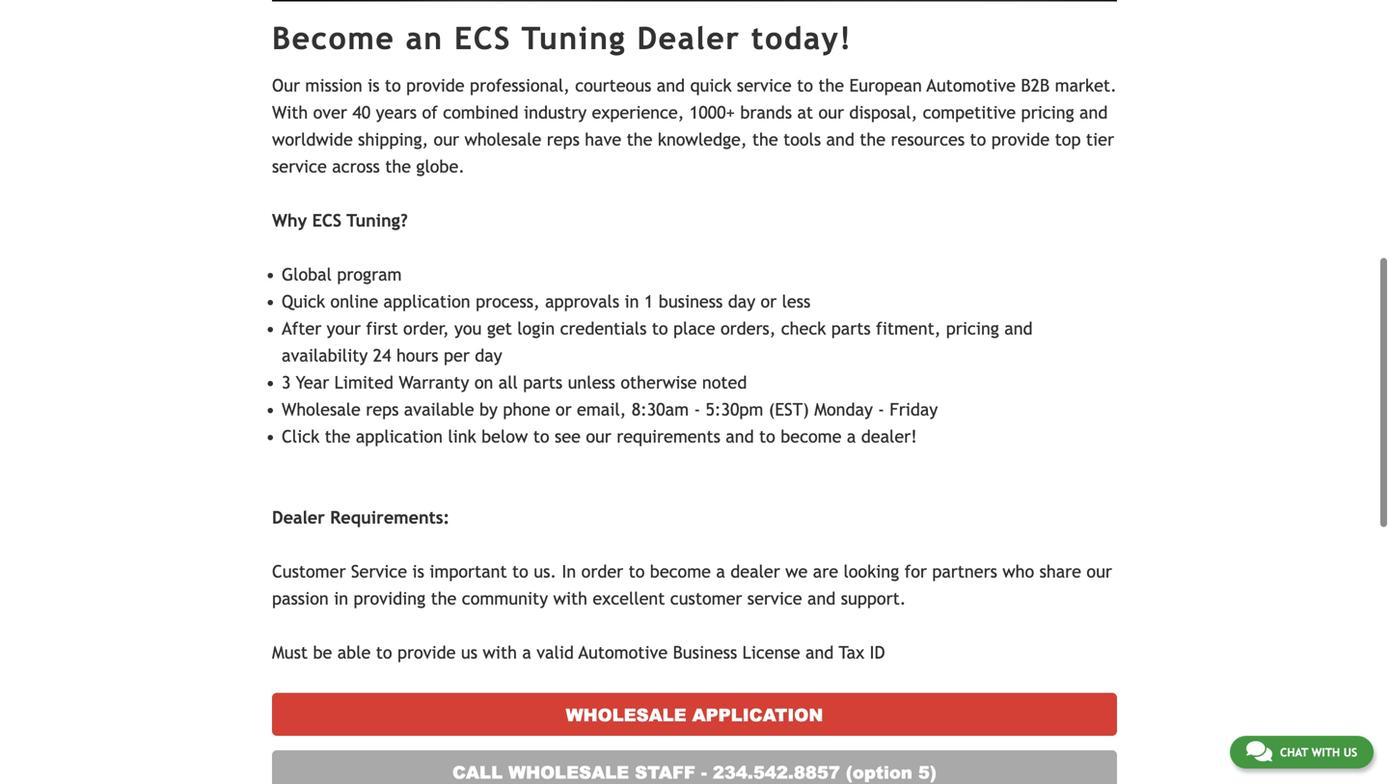 Task type: describe. For each thing, give the bounding box(es) containing it.
our inside global program quick online application process, approvals in 1 business day or less after your first order, you get login credentials to place orders, check parts fitment, pricing and availability 24 hours per day 3 year limited warranty on all parts unless otherwise noted wholesale reps available by phone or email, 8:30am - 5:30pm (est) monday - friday click the application link below to see our requirements and to become a dealer!
[[586, 427, 612, 447]]

hours
[[397, 346, 439, 366]]

wholesale application link
[[272, 693, 1118, 736]]

application
[[693, 703, 824, 727]]

1 vertical spatial ecs
[[312, 210, 342, 231]]

community
[[462, 589, 548, 609]]

the left european
[[819, 75, 845, 96]]

wholesale
[[282, 400, 361, 420]]

tax
[[839, 643, 865, 663]]

us
[[461, 643, 478, 663]]

get
[[487, 319, 512, 339]]

year
[[296, 373, 329, 393]]

1 vertical spatial provide
[[992, 129, 1050, 150]]

share
[[1040, 562, 1082, 582]]

40
[[353, 102, 371, 123]]

to right "able"
[[376, 643, 392, 663]]

have
[[585, 129, 622, 150]]

of
[[422, 102, 438, 123]]

1 vertical spatial service
[[272, 156, 327, 177]]

1000+
[[690, 102, 735, 123]]

0 vertical spatial dealer
[[637, 20, 741, 56]]

order,
[[403, 319, 449, 339]]

to left see
[[533, 427, 550, 447]]

in
[[562, 562, 576, 582]]

id
[[870, 643, 886, 663]]

our up 'globe.'
[[434, 129, 459, 150]]

link
[[448, 427, 476, 447]]

us.
[[534, 562, 557, 582]]

is for to
[[368, 75, 380, 96]]

pricing inside global program quick online application process, approvals in 1 business day or less after your first order, you get login credentials to place orders, check parts fitment, pricing and availability 24 hours per day 3 year limited warranty on all parts unless otherwise noted wholesale reps available by phone or email, 8:30am - 5:30pm (est) monday - friday click the application link below to see our requirements and to become a dealer!
[[947, 319, 1000, 339]]

our inside customer service is important to us. in order to become a dealer we are looking for partners who share our passion in providing the community with excellent customer service and support.
[[1087, 562, 1113, 582]]

industry
[[524, 102, 587, 123]]

noted
[[702, 373, 747, 393]]

chat with us link
[[1230, 736, 1374, 769]]

with inside customer service is important to us. in order to become a dealer we are looking for partners who share our passion in providing the community with excellent customer service and support.
[[553, 589, 588, 609]]

service
[[351, 562, 407, 582]]

fitment,
[[876, 319, 941, 339]]

courteous
[[575, 75, 652, 96]]

0 horizontal spatial parts
[[523, 373, 563, 393]]

(est)
[[769, 400, 810, 420]]

partners
[[933, 562, 998, 582]]

chat
[[1281, 746, 1309, 760]]

warranty
[[399, 373, 469, 393]]

comments image
[[1247, 740, 1273, 763]]

on
[[475, 373, 494, 393]]

become
[[272, 20, 395, 56]]

knowledge,
[[658, 129, 747, 150]]

0 horizontal spatial with
[[483, 643, 517, 663]]

worldwide
[[272, 129, 353, 150]]

dealer requirements:
[[272, 508, 450, 528]]

friday
[[890, 400, 938, 420]]

check
[[782, 319, 826, 339]]

requirements:
[[330, 508, 450, 528]]

quick
[[282, 292, 325, 312]]

customer
[[671, 589, 743, 609]]

the inside customer service is important to us. in order to become a dealer we are looking for partners who share our passion in providing the community with excellent customer service and support.
[[431, 589, 457, 609]]

click
[[282, 427, 320, 447]]

support.
[[841, 589, 907, 609]]

phone
[[503, 400, 551, 420]]

why ecs tuning?
[[272, 210, 408, 231]]

with
[[272, 102, 308, 123]]

brands
[[741, 102, 792, 123]]

our right at in the right top of the page
[[819, 102, 844, 123]]

approvals
[[545, 292, 620, 312]]

today!
[[752, 20, 853, 56]]

to up excellent on the bottom left of the page
[[629, 562, 645, 582]]

monday
[[815, 400, 873, 420]]

0 horizontal spatial dealer
[[272, 508, 325, 528]]

tier
[[1087, 129, 1115, 150]]

shipping,
[[358, 129, 429, 150]]

across
[[332, 156, 380, 177]]

our mission is to provide professional, courteous and quick service to the european automotive b2b market. with over 40 years of combined industry experience, 1000+ brands at our disposal, competitive pricing and worldwide shipping, our wholesale reps have the knowledge, the tools and the resources to provide top tier service across the globe.
[[272, 75, 1117, 177]]

european
[[850, 75, 922, 96]]

are
[[813, 562, 839, 582]]

b2b
[[1021, 75, 1050, 96]]

dealer!
[[862, 427, 918, 447]]

reps inside global program quick online application process, approvals in 1 business day or less after your first order, you get login credentials to place orders, check parts fitment, pricing and availability 24 hours per day 3 year limited warranty on all parts unless otherwise noted wholesale reps available by phone or email, 8:30am - 5:30pm (est) monday - friday click the application link below to see our requirements and to become a dealer!
[[366, 400, 399, 420]]

and inside customer service is important to us. in order to become a dealer we are looking for partners who share our passion in providing the community with excellent customer service and support.
[[808, 589, 836, 609]]

become inside customer service is important to us. in order to become a dealer we are looking for partners who share our passion in providing the community with excellent customer service and support.
[[650, 562, 711, 582]]

to up at in the right top of the page
[[797, 75, 814, 96]]

license
[[743, 643, 801, 663]]

service inside customer service is important to us. in order to become a dealer we are looking for partners who share our passion in providing the community with excellent customer service and support.
[[748, 589, 803, 609]]

customer
[[272, 562, 346, 582]]

your
[[327, 319, 361, 339]]

orders,
[[721, 319, 776, 339]]

1 horizontal spatial ecs
[[455, 20, 511, 56]]

customer service is important to us. in order to become a dealer we are looking for partners who share our passion in providing the community with excellent customer service and support.
[[272, 562, 1113, 609]]

mission
[[305, 75, 363, 96]]

us
[[1344, 746, 1358, 760]]

we
[[786, 562, 808, 582]]

otherwise
[[621, 373, 697, 393]]

0 vertical spatial application
[[384, 292, 471, 312]]

online
[[331, 292, 378, 312]]

0 horizontal spatial or
[[556, 400, 572, 420]]

provide for our mission is to provide professional, courteous and quick service to the european automotive b2b market. with over 40 years of combined industry experience, 1000+ brands at our disposal, competitive pricing and worldwide shipping, our wholesale reps have the knowledge, the tools and the resources to provide top tier service across the globe.
[[406, 75, 465, 96]]

at
[[798, 102, 814, 123]]

first
[[366, 319, 398, 339]]



Task type: locate. For each thing, give the bounding box(es) containing it.
with right us at left
[[483, 643, 517, 663]]

is
[[368, 75, 380, 96], [413, 562, 425, 582]]

0 vertical spatial provide
[[406, 75, 465, 96]]

1 horizontal spatial a
[[716, 562, 726, 582]]

global
[[282, 264, 332, 285]]

1 horizontal spatial day
[[728, 292, 756, 312]]

a inside customer service is important to us. in order to become a dealer we are looking for partners who share our passion in providing the community with excellent customer service and support.
[[716, 562, 726, 582]]

with
[[553, 589, 588, 609], [483, 643, 517, 663], [1312, 746, 1341, 760]]

day
[[728, 292, 756, 312], [475, 346, 502, 366]]

limited
[[335, 373, 394, 393]]

why
[[272, 210, 307, 231]]

1 vertical spatial become
[[650, 562, 711, 582]]

to down (est)
[[760, 427, 776, 447]]

to up years
[[385, 75, 401, 96]]

1 - from the left
[[694, 400, 701, 420]]

disposal,
[[850, 102, 918, 123]]

provide
[[406, 75, 465, 96], [992, 129, 1050, 150], [398, 643, 456, 663]]

0 horizontal spatial automotive
[[579, 643, 668, 663]]

below
[[482, 427, 528, 447]]

see
[[555, 427, 581, 447]]

provide up of
[[406, 75, 465, 96]]

a
[[847, 427, 856, 447], [716, 562, 726, 582], [522, 643, 532, 663]]

1 horizontal spatial or
[[761, 292, 777, 312]]

email,
[[577, 400, 627, 420]]

the inside global program quick online application process, approvals in 1 business day or less after your first order, you get login credentials to place orders, check parts fitment, pricing and availability 24 hours per day 3 year limited warranty on all parts unless otherwise noted wholesale reps available by phone or email, 8:30am - 5:30pm (est) monday - friday click the application link below to see our requirements and to become a dealer!
[[325, 427, 351, 447]]

with left the us
[[1312, 746, 1341, 760]]

to
[[385, 75, 401, 96], [797, 75, 814, 96], [970, 129, 987, 150], [652, 319, 668, 339], [533, 427, 550, 447], [760, 427, 776, 447], [512, 562, 529, 582], [629, 562, 645, 582], [376, 643, 392, 663]]

0 horizontal spatial ecs
[[312, 210, 342, 231]]

for
[[905, 562, 927, 582]]

2 horizontal spatial a
[[847, 427, 856, 447]]

able
[[338, 643, 371, 663]]

dealer up customer
[[272, 508, 325, 528]]

the down shipping,
[[385, 156, 411, 177]]

1 horizontal spatial -
[[878, 400, 885, 420]]

1 horizontal spatial in
[[625, 292, 639, 312]]

global program quick online application process, approvals in 1 business day or less after your first order, you get login credentials to place orders, check parts fitment, pricing and availability 24 hours per day 3 year limited warranty on all parts unless otherwise noted wholesale reps available by phone or email, 8:30am - 5:30pm (est) monday - friday click the application link below to see our requirements and to become a dealer!
[[282, 264, 1033, 447]]

0 vertical spatial or
[[761, 292, 777, 312]]

- right 8:30am
[[694, 400, 701, 420]]

2 vertical spatial provide
[[398, 643, 456, 663]]

wholesale
[[465, 129, 542, 150]]

8:30am
[[632, 400, 689, 420]]

1 horizontal spatial is
[[413, 562, 425, 582]]

reps down the industry
[[547, 129, 580, 150]]

application
[[384, 292, 471, 312], [356, 427, 443, 447]]

combined
[[443, 102, 519, 123]]

1 horizontal spatial reps
[[547, 129, 580, 150]]

is up 40
[[368, 75, 380, 96]]

0 vertical spatial day
[[728, 292, 756, 312]]

the down disposal,
[[860, 129, 886, 150]]

resources
[[891, 129, 965, 150]]

0 vertical spatial in
[[625, 292, 639, 312]]

0 vertical spatial pricing
[[1022, 102, 1075, 123]]

our right the share
[[1087, 562, 1113, 582]]

pricing right the fitment,
[[947, 319, 1000, 339]]

wholesale
[[566, 703, 687, 727]]

a inside global program quick online application process, approvals in 1 business day or less after your first order, you get login credentials to place orders, check parts fitment, pricing and availability 24 hours per day 3 year limited warranty on all parts unless otherwise noted wholesale reps available by phone or email, 8:30am - 5:30pm (est) monday - friday click the application link below to see our requirements and to become a dealer!
[[847, 427, 856, 447]]

-
[[694, 400, 701, 420], [878, 400, 885, 420]]

become
[[781, 427, 842, 447], [650, 562, 711, 582]]

dealer
[[731, 562, 780, 582]]

or up see
[[556, 400, 572, 420]]

0 vertical spatial with
[[553, 589, 588, 609]]

provide left us at left
[[398, 643, 456, 663]]

1 horizontal spatial parts
[[832, 319, 871, 339]]

2 vertical spatial with
[[1312, 746, 1341, 760]]

service down "worldwide"
[[272, 156, 327, 177]]

service down the dealer
[[748, 589, 803, 609]]

0 vertical spatial a
[[847, 427, 856, 447]]

automotive inside the our mission is to provide professional, courteous and quick service to the european automotive b2b market. with over 40 years of combined industry experience, 1000+ brands at our disposal, competitive pricing and worldwide shipping, our wholesale reps have the knowledge, the tools and the resources to provide top tier service across the globe.
[[927, 75, 1016, 96]]

1 horizontal spatial pricing
[[1022, 102, 1075, 123]]

tuning
[[522, 20, 627, 56]]

globe.
[[416, 156, 465, 177]]

0 vertical spatial automotive
[[927, 75, 1016, 96]]

1 vertical spatial automotive
[[579, 643, 668, 663]]

with down in
[[553, 589, 588, 609]]

a down monday on the right bottom of the page
[[847, 427, 856, 447]]

1 horizontal spatial become
[[781, 427, 842, 447]]

the down important
[[431, 589, 457, 609]]

24
[[373, 346, 391, 366]]

become inside global program quick online application process, approvals in 1 business day or less after your first order, you get login credentials to place orders, check parts fitment, pricing and availability 24 hours per day 3 year limited warranty on all parts unless otherwise noted wholesale reps available by phone or email, 8:30am - 5:30pm (est) monday - friday click the application link below to see our requirements and to become a dealer!
[[781, 427, 842, 447]]

2 vertical spatial service
[[748, 589, 803, 609]]

dealer
[[637, 20, 741, 56], [272, 508, 325, 528]]

in inside global program quick online application process, approvals in 1 business day or less after your first order, you get login credentials to place orders, check parts fitment, pricing and availability 24 hours per day 3 year limited warranty on all parts unless otherwise noted wholesale reps available by phone or email, 8:30am - 5:30pm (est) monday - friday click the application link below to see our requirements and to become a dealer!
[[625, 292, 639, 312]]

2 vertical spatial a
[[522, 643, 532, 663]]

per
[[444, 346, 470, 366]]

reps
[[547, 129, 580, 150], [366, 400, 399, 420]]

requirements
[[617, 427, 721, 447]]

0 horizontal spatial -
[[694, 400, 701, 420]]

become down (est)
[[781, 427, 842, 447]]

available
[[404, 400, 474, 420]]

to down competitive
[[970, 129, 987, 150]]

automotive down excellent on the bottom left of the page
[[579, 643, 668, 663]]

is for important
[[413, 562, 425, 582]]

professional,
[[470, 75, 570, 96]]

1 vertical spatial is
[[413, 562, 425, 582]]

0 vertical spatial ecs
[[455, 20, 511, 56]]

1 vertical spatial parts
[[523, 373, 563, 393]]

ecs right why
[[312, 210, 342, 231]]

service up brands
[[737, 75, 792, 96]]

a up customer
[[716, 562, 726, 582]]

you
[[455, 319, 482, 339]]

1 vertical spatial or
[[556, 400, 572, 420]]

by
[[480, 400, 498, 420]]

2 horizontal spatial with
[[1312, 746, 1341, 760]]

automotive up competitive
[[927, 75, 1016, 96]]

day up on
[[475, 346, 502, 366]]

1 vertical spatial dealer
[[272, 508, 325, 528]]

1 vertical spatial application
[[356, 427, 443, 447]]

must be able to provide us with a valid automotive business license and tax id
[[272, 643, 886, 663]]

the down the experience,
[[627, 129, 653, 150]]

1 horizontal spatial with
[[553, 589, 588, 609]]

providing
[[354, 589, 426, 609]]

to down 1
[[652, 319, 668, 339]]

0 vertical spatial parts
[[832, 319, 871, 339]]

excellent
[[593, 589, 665, 609]]

1
[[645, 292, 654, 312]]

application down available
[[356, 427, 443, 447]]

chat with us
[[1281, 746, 1358, 760]]

passion
[[272, 589, 329, 609]]

or
[[761, 292, 777, 312], [556, 400, 572, 420]]

0 horizontal spatial a
[[522, 643, 532, 663]]

our
[[272, 75, 300, 96]]

1 vertical spatial pricing
[[947, 319, 1000, 339]]

dealer up the quick on the top of the page
[[637, 20, 741, 56]]

business
[[673, 643, 738, 663]]

0 horizontal spatial day
[[475, 346, 502, 366]]

wholesale application
[[566, 703, 824, 727]]

1 vertical spatial reps
[[366, 400, 399, 420]]

with inside "link"
[[1312, 746, 1341, 760]]

in inside customer service is important to us. in order to become a dealer we are looking for partners who share our passion in providing the community with excellent customer service and support.
[[334, 589, 348, 609]]

the
[[819, 75, 845, 96], [627, 129, 653, 150], [753, 129, 779, 150], [860, 129, 886, 150], [385, 156, 411, 177], [325, 427, 351, 447], [431, 589, 457, 609]]

is inside the our mission is to provide professional, courteous and quick service to the european automotive b2b market. with over 40 years of combined industry experience, 1000+ brands at our disposal, competitive pricing and worldwide shipping, our wholesale reps have the knowledge, the tools and the resources to provide top tier service across the globe.
[[368, 75, 380, 96]]

1 horizontal spatial automotive
[[927, 75, 1016, 96]]

an
[[406, 20, 444, 56]]

the down brands
[[753, 129, 779, 150]]

less
[[782, 292, 811, 312]]

become an ecs tuning dealer today!
[[272, 20, 853, 56]]

reps inside the our mission is to provide professional, courteous and quick service to the european automotive b2b market. with over 40 years of combined industry experience, 1000+ brands at our disposal, competitive pricing and worldwide shipping, our wholesale reps have the knowledge, the tools and the resources to provide top tier service across the globe.
[[547, 129, 580, 150]]

after
[[282, 319, 322, 339]]

credentials
[[560, 319, 647, 339]]

0 horizontal spatial reps
[[366, 400, 399, 420]]

0 horizontal spatial pricing
[[947, 319, 1000, 339]]

a left valid
[[522, 643, 532, 663]]

pricing down b2b at top right
[[1022, 102, 1075, 123]]

1 horizontal spatial dealer
[[637, 20, 741, 56]]

become up customer
[[650, 562, 711, 582]]

process,
[[476, 292, 540, 312]]

all
[[499, 373, 518, 393]]

business
[[659, 292, 723, 312]]

valid
[[537, 643, 574, 663]]

provide left top
[[992, 129, 1050, 150]]

provide for must be able to provide us with a valid automotive business license and tax id
[[398, 643, 456, 663]]

2 - from the left
[[878, 400, 885, 420]]

parts right 'check'
[[832, 319, 871, 339]]

or left less on the top right
[[761, 292, 777, 312]]

the down wholesale
[[325, 427, 351, 447]]

3
[[282, 373, 291, 393]]

- up dealer!
[[878, 400, 885, 420]]

important
[[430, 562, 507, 582]]

place
[[674, 319, 716, 339]]

to left us. on the bottom left of page
[[512, 562, 529, 582]]

program
[[337, 264, 402, 285]]

service
[[737, 75, 792, 96], [272, 156, 327, 177], [748, 589, 803, 609]]

availability
[[282, 346, 368, 366]]

0 vertical spatial become
[[781, 427, 842, 447]]

ecs right an at the left of page
[[455, 20, 511, 56]]

pricing inside the our mission is to provide professional, courteous and quick service to the european automotive b2b market. with over 40 years of combined industry experience, 1000+ brands at our disposal, competitive pricing and worldwide shipping, our wholesale reps have the knowledge, the tools and the resources to provide top tier service across the globe.
[[1022, 102, 1075, 123]]

0 horizontal spatial become
[[650, 562, 711, 582]]

5:30pm
[[706, 400, 764, 420]]

is right "service"
[[413, 562, 425, 582]]

0 horizontal spatial is
[[368, 75, 380, 96]]

competitive
[[923, 102, 1016, 123]]

1 vertical spatial a
[[716, 562, 726, 582]]

pricing
[[1022, 102, 1075, 123], [947, 319, 1000, 339]]

1 vertical spatial in
[[334, 589, 348, 609]]

day up orders, at top right
[[728, 292, 756, 312]]

in left 1
[[625, 292, 639, 312]]

is inside customer service is important to us. in order to become a dealer we are looking for partners who share our passion in providing the community with excellent customer service and support.
[[413, 562, 425, 582]]

0 vertical spatial is
[[368, 75, 380, 96]]

experience,
[[592, 102, 685, 123]]

and
[[657, 75, 685, 96], [1080, 102, 1108, 123], [827, 129, 855, 150], [1005, 319, 1033, 339], [726, 427, 754, 447], [808, 589, 836, 609], [806, 643, 834, 663]]

years
[[376, 102, 417, 123]]

1 vertical spatial with
[[483, 643, 517, 663]]

reps down limited
[[366, 400, 399, 420]]

in right passion
[[334, 589, 348, 609]]

0 horizontal spatial in
[[334, 589, 348, 609]]

who
[[1003, 562, 1035, 582]]

our down email,
[[586, 427, 612, 447]]

parts up phone at the left
[[523, 373, 563, 393]]

0 vertical spatial reps
[[547, 129, 580, 150]]

0 vertical spatial service
[[737, 75, 792, 96]]

top
[[1056, 129, 1081, 150]]

1 vertical spatial day
[[475, 346, 502, 366]]

application up order,
[[384, 292, 471, 312]]

automotive
[[927, 75, 1016, 96], [579, 643, 668, 663]]



Task type: vqa. For each thing, say whether or not it's contained in the screenshot.
JOB in 'Finish the job. Don't just replace the brake pads and call it a day. Get rid of those old rusted brake lines and corroded brake line fittings. ECS Tuning stocks brake system brackets, brake accessories, and brake hardware so you can do the job right, the first time.'
no



